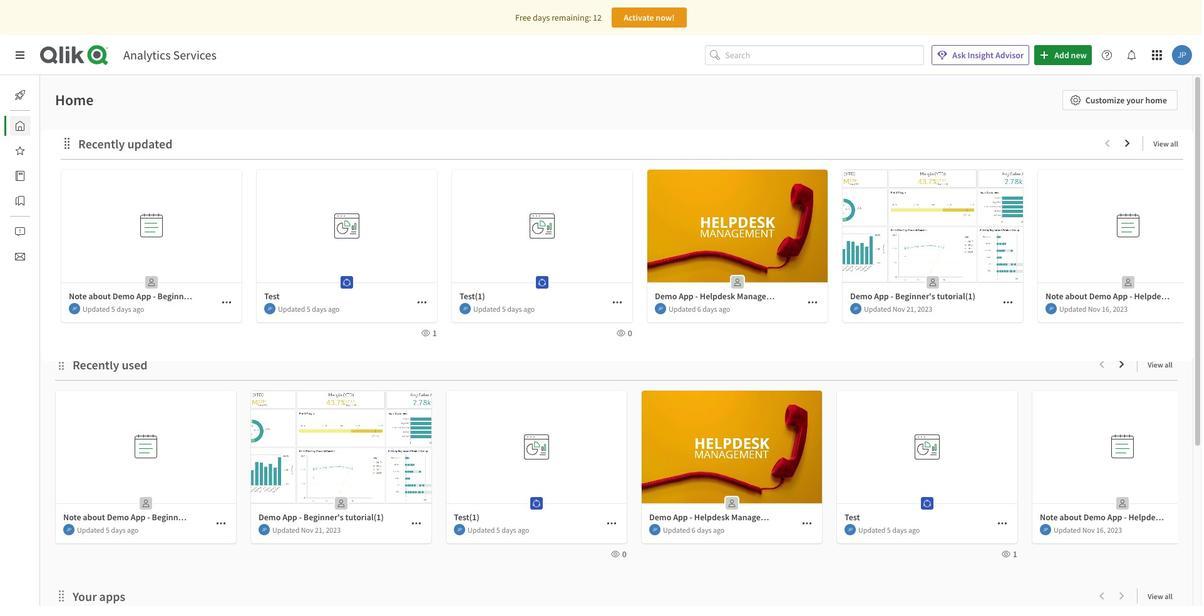 Task type: locate. For each thing, give the bounding box(es) containing it.
2 - from the left
[[299, 512, 302, 523]]

more actions image left james peterson image
[[803, 519, 813, 529]]

all
[[1165, 360, 1173, 370], [1165, 592, 1173, 601]]

nov left the 21,
[[301, 525, 314, 535]]

demo for demo app - helpdesk management
[[650, 512, 672, 523]]

2 all from the top
[[1165, 592, 1173, 601]]

1 view from the top
[[1149, 360, 1164, 370]]

Search text field
[[726, 45, 925, 65]]

0 vertical spatial view all
[[1149, 360, 1173, 370]]

0 horizontal spatial -
[[147, 512, 150, 523]]

0
[[623, 549, 627, 560]]

0 horizontal spatial qlik sense app image
[[251, 391, 432, 504]]

free
[[516, 12, 531, 23]]

updated 5 days ago down about
[[77, 525, 139, 535]]

test space element
[[527, 494, 547, 514], [918, 494, 938, 514]]

more actions image
[[158, 359, 168, 369], [216, 519, 226, 529], [607, 519, 617, 529], [998, 519, 1008, 529]]

2 james peterson element from the left
[[259, 524, 270, 536]]

2023
[[326, 525, 341, 535], [1108, 525, 1123, 535]]

more actions image up "this item has not been viewed in the last 28 days." image
[[607, 519, 617, 529]]

2 view all from the top
[[1149, 592, 1173, 601]]

0 vertical spatial view all link
[[1149, 356, 1178, 372]]

2 2023 from the left
[[1108, 525, 1123, 535]]

personal element for app
[[136, 494, 156, 514]]

2 qlik sense app image from the left
[[642, 391, 823, 504]]

personal element up updated nov 16, 2023
[[1113, 494, 1133, 514]]

updated for test
[[859, 525, 886, 535]]

days
[[533, 12, 550, 23], [111, 525, 126, 535], [502, 525, 517, 535], [697, 525, 712, 535], [893, 525, 907, 535]]

3 personal element from the left
[[722, 494, 742, 514]]

james peterson element for test(1)
[[454, 524, 465, 536]]

alerts
[[40, 226, 61, 237]]

1
[[1014, 549, 1018, 560]]

app right about
[[131, 512, 146, 523]]

1 updated 5 days ago from the left
[[77, 525, 139, 535]]

ago
[[127, 525, 139, 535], [518, 525, 530, 535], [714, 525, 725, 535], [909, 525, 921, 535]]

1 personal element from the left
[[136, 494, 156, 514]]

-
[[147, 512, 150, 523], [299, 512, 302, 523], [690, 512, 693, 523]]

2 updated from the left
[[273, 525, 300, 535]]

1 horizontal spatial app
[[283, 512, 297, 523]]

5 james peterson element from the left
[[845, 524, 856, 536]]

app for demo app - beginner's tutorial(1)
[[283, 512, 297, 523]]

app up updated nov 21, 2023 on the bottom left of the page
[[283, 512, 297, 523]]

test space element for test
[[918, 494, 938, 514]]

personal element right about
[[136, 494, 156, 514]]

2 view from the top
[[1149, 592, 1164, 601]]

catalog link
[[10, 166, 68, 186]]

3 demo from the left
[[650, 512, 672, 523]]

more actions image left test(1)
[[412, 519, 422, 529]]

james peterson element down test
[[845, 524, 856, 536]]

view for 1st view all link from the top of the home main content
[[1149, 360, 1164, 370]]

view all link
[[1149, 356, 1178, 372], [1149, 588, 1178, 604]]

0 horizontal spatial updated 5 days ago
[[77, 525, 139, 535]]

21,
[[315, 525, 325, 535]]

demo app - beginner's tutorial(1)
[[259, 512, 384, 523]]

recently used link
[[73, 357, 153, 373]]

updated
[[77, 525, 104, 535], [273, 525, 300, 535], [468, 525, 495, 535], [663, 525, 691, 535], [859, 525, 886, 535], [1054, 525, 1082, 535]]

1 horizontal spatial 5
[[497, 525, 500, 535]]

2 more actions image from the left
[[803, 519, 813, 529]]

more actions image for test
[[998, 519, 1008, 529]]

your
[[73, 589, 97, 605]]

view all
[[1149, 360, 1173, 370], [1149, 592, 1173, 601]]

0 horizontal spatial app
[[131, 512, 146, 523]]

add
[[1055, 49, 1070, 61]]

1 demo from the left
[[107, 512, 129, 523]]

updated down about
[[77, 525, 104, 535]]

james peterson element down note
[[63, 524, 75, 536]]

0 vertical spatial view
[[1149, 360, 1164, 370]]

days for test(1)
[[502, 525, 517, 535]]

1 horizontal spatial more actions image
[[803, 519, 813, 529]]

2 test space element from the left
[[918, 494, 938, 514]]

- up 6
[[690, 512, 693, 523]]

1 horizontal spatial demo
[[259, 512, 281, 523]]

test
[[845, 512, 861, 523]]

2 ago from the left
[[518, 525, 530, 535]]

helpdesk
[[695, 512, 730, 523]]

getting started image
[[15, 90, 25, 100]]

more actions image for tutorial(1)
[[412, 519, 422, 529]]

updated down 14, on the bottom of the page
[[273, 525, 300, 535]]

ask
[[953, 49, 966, 61]]

1 horizontal spatial updated 5 days ago
[[468, 525, 530, 535]]

4 james peterson element from the left
[[650, 524, 661, 536]]

- right about
[[147, 512, 150, 523]]

beginner's
[[152, 512, 192, 523], [304, 512, 344, 523]]

james peterson element down test(1)
[[454, 524, 465, 536]]

james peterson element inside updated nov 16, 2023 link
[[1041, 524, 1052, 536]]

customize your home button
[[1063, 90, 1178, 110]]

3 ago from the left
[[714, 525, 725, 535]]

james peterson image
[[1173, 45, 1193, 65], [63, 524, 75, 536], [259, 524, 270, 536], [454, 524, 465, 536], [650, 524, 661, 536], [1041, 524, 1052, 536]]

personal element inside updated nov 16, 2023 link
[[1113, 494, 1133, 514]]

2 horizontal spatial app
[[674, 512, 688, 523]]

updated nov 16, 2023 link
[[1033, 391, 1203, 544]]

personal element for beginner's
[[331, 494, 351, 514]]

home image
[[15, 121, 25, 131]]

demo
[[107, 512, 129, 523], [259, 512, 281, 523], [650, 512, 672, 523]]

more actions image left (december at the left
[[216, 519, 226, 529]]

0 horizontal spatial test space element
[[527, 494, 547, 514]]

12
[[593, 12, 602, 23]]

5
[[106, 525, 110, 535], [497, 525, 500, 535], [888, 525, 891, 535]]

subscriptions image
[[15, 252, 25, 262]]

updated down test(1)
[[468, 525, 495, 535]]

6 updated from the left
[[1054, 525, 1082, 535]]

navigation pane element
[[0, 80, 68, 272]]

tutorial(1)
[[194, 512, 232, 523], [346, 512, 384, 523]]

your
[[1127, 95, 1144, 106]]

ask insight advisor button
[[932, 45, 1030, 65]]

days for note about demo app - beginner's tutorial(1) (december 14, 2023)
[[111, 525, 126, 535]]

1 vertical spatial view
[[1149, 592, 1164, 601]]

collections image
[[15, 196, 25, 206]]

2 app from the left
[[283, 512, 297, 523]]

1 horizontal spatial qlik sense app image
[[642, 391, 823, 504]]

2 5 from the left
[[497, 525, 500, 535]]

home right home image on the top left
[[40, 120, 62, 132]]

- for demo app - beginner's tutorial(1)
[[299, 512, 302, 523]]

demo right about
[[107, 512, 129, 523]]

demo app - helpdesk management
[[650, 512, 781, 523]]

alerts link
[[10, 222, 61, 242]]

james peterson image for demo app - helpdesk management
[[650, 524, 661, 536]]

2 view all link from the top
[[1149, 588, 1178, 604]]

updated 5 days ago down test(1)
[[468, 525, 530, 535]]

1 2023 from the left
[[326, 525, 341, 535]]

1 updated from the left
[[77, 525, 104, 535]]

3 updated 5 days ago from the left
[[859, 525, 921, 535]]

unique viewers in the last 28 days: 1 image
[[1002, 550, 1011, 559]]

updated 5 days ago
[[77, 525, 139, 535], [468, 525, 530, 535], [859, 525, 921, 535]]

personal element right '2023)'
[[331, 494, 351, 514]]

16,
[[1097, 525, 1106, 535]]

0 horizontal spatial nov
[[301, 525, 314, 535]]

2023 right 16, in the right of the page
[[1108, 525, 1123, 535]]

1 ago from the left
[[127, 525, 139, 535]]

2 tutorial(1) from the left
[[346, 512, 384, 523]]

0 horizontal spatial more actions image
[[412, 519, 422, 529]]

2023)
[[290, 512, 311, 523]]

more actions image up unique viewers in the last 28 days: 1 image
[[998, 519, 1008, 529]]

remaining:
[[552, 12, 592, 23]]

unique viewers in the last 28 days: 1 element
[[1000, 549, 1018, 560]]

1 horizontal spatial nov
[[1083, 525, 1096, 535]]

1 james peterson element from the left
[[63, 524, 75, 536]]

1 horizontal spatial beginner's
[[304, 512, 344, 523]]

1 vertical spatial view all
[[1149, 592, 1173, 601]]

updated 5 days ago for test(1)
[[468, 525, 530, 535]]

james peterson element for demo app - helpdesk management
[[650, 524, 661, 536]]

ask insight advisor
[[953, 49, 1024, 61]]

2 horizontal spatial -
[[690, 512, 693, 523]]

analytics
[[123, 47, 171, 63]]

updated 5 days ago right james peterson image
[[859, 525, 921, 535]]

personal element up updated 6 days ago on the bottom of page
[[722, 494, 742, 514]]

updated left 6
[[663, 525, 691, 535]]

1 all from the top
[[1165, 360, 1173, 370]]

updated for test(1)
[[468, 525, 495, 535]]

personal element for helpdesk
[[722, 494, 742, 514]]

2023 right the 21,
[[326, 525, 341, 535]]

apps
[[99, 589, 125, 605]]

james peterson image for test(1)
[[454, 524, 465, 536]]

1 view all from the top
[[1149, 360, 1173, 370]]

1 vertical spatial home
[[40, 120, 62, 132]]

activate
[[624, 12, 654, 23]]

nov
[[301, 525, 314, 535], [1083, 525, 1096, 535]]

0 vertical spatial home
[[55, 90, 94, 110]]

1 more actions image from the left
[[412, 519, 422, 529]]

test space element for test(1)
[[527, 494, 547, 514]]

1 horizontal spatial -
[[299, 512, 302, 523]]

4 updated from the left
[[663, 525, 691, 535]]

2 horizontal spatial updated 5 days ago
[[859, 525, 921, 535]]

2 personal element from the left
[[331, 494, 351, 514]]

4 personal element from the left
[[1113, 494, 1133, 514]]

james peterson element down (december at the left
[[259, 524, 270, 536]]

updated right james peterson image
[[859, 525, 886, 535]]

home
[[55, 90, 94, 110], [40, 120, 62, 132]]

3 updated from the left
[[468, 525, 495, 535]]

3 james peterson element from the left
[[454, 524, 465, 536]]

home up the home link
[[55, 90, 94, 110]]

used
[[122, 357, 148, 373]]

james peterson element left updated nov 16, 2023
[[1041, 524, 1052, 536]]

2 beginner's from the left
[[304, 512, 344, 523]]

qlik sense app image
[[251, 391, 432, 504], [642, 391, 823, 504]]

2 demo from the left
[[259, 512, 281, 523]]

0 horizontal spatial demo
[[107, 512, 129, 523]]

customize your home
[[1086, 95, 1168, 106]]

3 - from the left
[[690, 512, 693, 523]]

nov left 16, in the right of the page
[[1083, 525, 1096, 535]]

0 horizontal spatial 5
[[106, 525, 110, 535]]

insight
[[968, 49, 994, 61]]

1 5 from the left
[[106, 525, 110, 535]]

james peterson element left 6
[[650, 524, 661, 536]]

3 app from the left
[[674, 512, 688, 523]]

open sidebar menu image
[[15, 50, 25, 60]]

more actions image
[[412, 519, 422, 529], [803, 519, 813, 529]]

view
[[1149, 360, 1164, 370], [1149, 592, 1164, 601]]

updated for demo app - helpdesk management
[[663, 525, 691, 535]]

5 updated from the left
[[859, 525, 886, 535]]

activate now!
[[624, 12, 675, 23]]

free days remaining: 12
[[516, 12, 602, 23]]

2 horizontal spatial 5
[[888, 525, 891, 535]]

personal element
[[136, 494, 156, 514], [331, 494, 351, 514], [722, 494, 742, 514], [1113, 494, 1133, 514]]

4 ago from the left
[[909, 525, 921, 535]]

app up updated 6 days ago on the bottom of page
[[674, 512, 688, 523]]

1 test space element from the left
[[527, 494, 547, 514]]

this item has not been viewed in the last 28 days. element
[[609, 549, 627, 560]]

demo for demo app - beginner's tutorial(1)
[[259, 512, 281, 523]]

1 vertical spatial all
[[1165, 592, 1173, 601]]

demo up updated 6 days ago on the bottom of page
[[650, 512, 672, 523]]

now!
[[656, 12, 675, 23]]

5 for note about demo app - beginner's tutorial(1) (december 14, 2023)
[[106, 525, 110, 535]]

1 vertical spatial view all link
[[1149, 588, 1178, 604]]

1 qlik sense app image from the left
[[251, 391, 432, 504]]

2 horizontal spatial demo
[[650, 512, 672, 523]]

app
[[131, 512, 146, 523], [283, 512, 297, 523], [674, 512, 688, 523]]

0 vertical spatial all
[[1165, 360, 1173, 370]]

1 horizontal spatial test space element
[[918, 494, 938, 514]]

- up updated nov 21, 2023 on the bottom left of the page
[[299, 512, 302, 523]]

james peterson element
[[63, 524, 75, 536], [259, 524, 270, 536], [454, 524, 465, 536], [650, 524, 661, 536], [845, 524, 856, 536], [1041, 524, 1052, 536]]

6 james peterson element from the left
[[1041, 524, 1052, 536]]

2 nov from the left
[[1083, 525, 1096, 535]]

home inside main content
[[55, 90, 94, 110]]

more actions image for test(1)
[[607, 519, 617, 529]]

3 5 from the left
[[888, 525, 891, 535]]

2 updated 5 days ago from the left
[[468, 525, 530, 535]]

test(1)
[[454, 512, 480, 523]]

demo left '2023)'
[[259, 512, 281, 523]]

1 horizontal spatial 2023
[[1108, 525, 1123, 535]]

5 for test
[[888, 525, 891, 535]]

1 - from the left
[[147, 512, 150, 523]]

nov for 21,
[[301, 525, 314, 535]]

your apps
[[73, 589, 125, 605]]

1 horizontal spatial tutorial(1)
[[346, 512, 384, 523]]

updated left 16, in the right of the page
[[1054, 525, 1082, 535]]

0 horizontal spatial beginner's
[[152, 512, 192, 523]]

- for demo app - helpdesk management
[[690, 512, 693, 523]]

0 horizontal spatial 2023
[[326, 525, 341, 535]]

catalog
[[40, 170, 68, 182]]

1 nov from the left
[[301, 525, 314, 535]]

more actions image for note about demo app - beginner's tutorial(1) (december 14, 2023)
[[216, 519, 226, 529]]

0 horizontal spatial tutorial(1)
[[194, 512, 232, 523]]



Task type: vqa. For each thing, say whether or not it's contained in the screenshot.
the rightmost contains
no



Task type: describe. For each thing, give the bounding box(es) containing it.
recently
[[73, 357, 119, 373]]

ago for test(1)
[[518, 525, 530, 535]]

home link
[[10, 116, 62, 136]]

about
[[83, 512, 105, 523]]

updated 5 days ago for test
[[859, 525, 921, 535]]

updated for demo app - beginner's tutorial(1)
[[273, 525, 300, 535]]

qlik sense app image for beginner's
[[251, 391, 432, 504]]

activate now! link
[[612, 8, 687, 28]]

days for test
[[893, 525, 907, 535]]

alerts image
[[15, 227, 25, 237]]

6
[[692, 525, 696, 535]]

james peterson image for demo app - beginner's tutorial(1)
[[259, 524, 270, 536]]

5 for test(1)
[[497, 525, 500, 535]]

home inside navigation pane element
[[40, 120, 62, 132]]

james peterson element for test
[[845, 524, 856, 536]]

2023 for updated nov 21, 2023
[[326, 525, 341, 535]]

updated 5 days ago for note about demo app - beginner's tutorial(1) (december 14, 2023)
[[77, 525, 139, 535]]

catalog image
[[15, 171, 25, 181]]

recently used
[[73, 357, 148, 373]]

more actions image for management
[[803, 519, 813, 529]]

customize
[[1086, 95, 1125, 106]]

1 tutorial(1) from the left
[[194, 512, 232, 523]]

james peterson element for demo app - beginner's tutorial(1)
[[259, 524, 270, 536]]

note about demo app - beginner's tutorial(1) (december 14, 2023)
[[63, 512, 311, 523]]

add to favorites image
[[1173, 519, 1183, 529]]

services
[[173, 47, 217, 63]]

analytics services
[[123, 47, 217, 63]]

searchbar element
[[706, 45, 925, 65]]

qlik sense app image for helpdesk
[[642, 391, 823, 504]]

app for demo app - helpdesk management
[[674, 512, 688, 523]]

add new
[[1055, 49, 1088, 61]]

updated nov 21, 2023
[[273, 525, 341, 535]]

updated for note about demo app - beginner's tutorial(1) (december 14, 2023)
[[77, 525, 104, 535]]

james peterson image for note about demo app - beginner's tutorial(1) (december 14, 2023)
[[63, 524, 75, 536]]

your apps link
[[73, 589, 130, 605]]

nov for 16,
[[1083, 525, 1096, 535]]

add new button
[[1035, 45, 1093, 65]]

home
[[1146, 95, 1168, 106]]

days for demo app - helpdesk management
[[697, 525, 712, 535]]

1 beginner's from the left
[[152, 512, 192, 523]]

2023 for updated nov 16, 2023
[[1108, 525, 1123, 535]]

view for first view all link from the bottom
[[1149, 592, 1164, 601]]

home main content
[[35, 75, 1203, 606]]

updated nov 16, 2023
[[1054, 525, 1123, 535]]

analytics services element
[[123, 47, 217, 63]]

all for first view all link from the bottom
[[1165, 592, 1173, 601]]

favorites image
[[15, 146, 25, 156]]

ago for test
[[909, 525, 921, 535]]

new
[[1072, 49, 1088, 61]]

ago for note about demo app - beginner's tutorial(1) (december 14, 2023)
[[127, 525, 139, 535]]

james peterson image
[[845, 524, 856, 536]]

note
[[63, 512, 81, 523]]

this item has not been viewed in the last 28 days. image
[[611, 550, 620, 559]]

1 view all link from the top
[[1149, 356, 1178, 372]]

advisor
[[996, 49, 1024, 61]]

all for 1st view all link from the top of the home main content
[[1165, 360, 1173, 370]]

1 app from the left
[[131, 512, 146, 523]]

management
[[732, 512, 781, 523]]

more actions image right used
[[158, 359, 168, 369]]

14,
[[277, 512, 288, 523]]

james peterson element for note about demo app - beginner's tutorial(1) (december 14, 2023)
[[63, 524, 75, 536]]

ago for demo app - helpdesk management
[[714, 525, 725, 535]]

(december
[[234, 512, 275, 523]]

updated 6 days ago
[[663, 525, 725, 535]]



